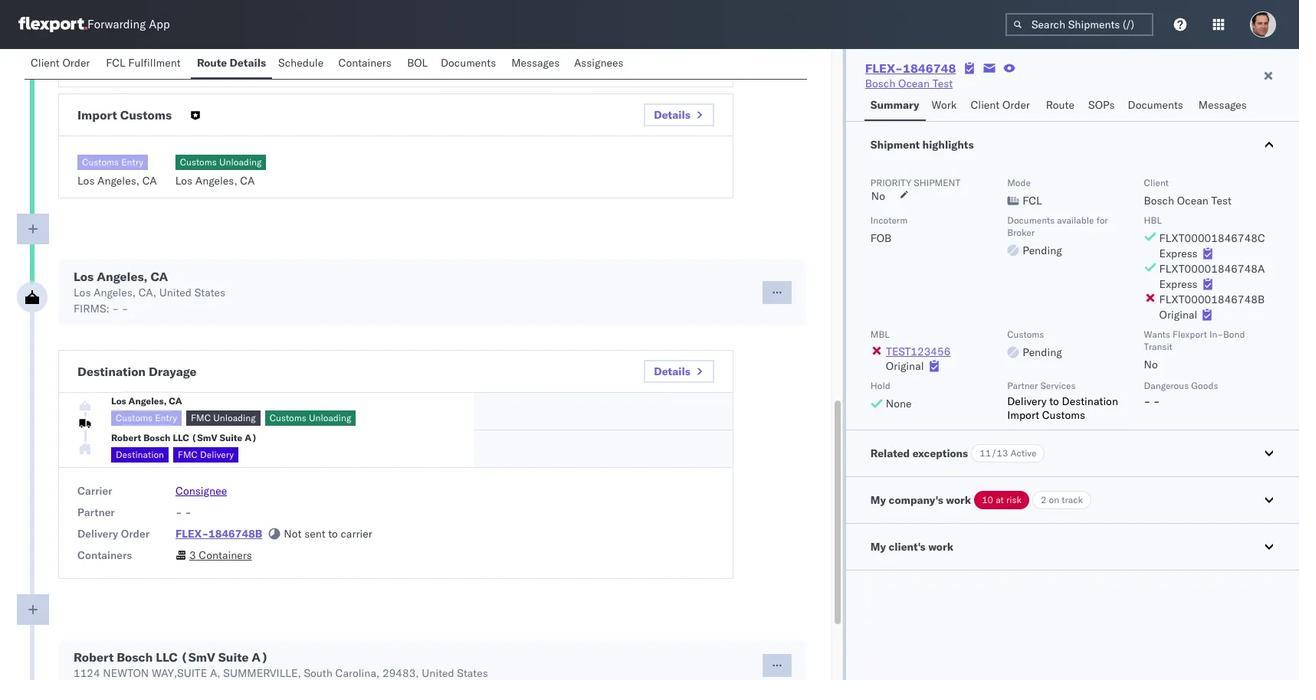 Task type: describe. For each thing, give the bounding box(es) containing it.
work button
[[926, 91, 965, 121]]

1 vertical spatial messages button
[[1193, 91, 1255, 121]]

risk
[[1006, 494, 1022, 506]]

shipment highlights button
[[846, 122, 1299, 168]]

- -
[[176, 506, 192, 520]]

at
[[996, 494, 1004, 506]]

shipment
[[914, 177, 961, 189]]

1 vertical spatial llc
[[156, 650, 178, 665]]

flex-1846748b
[[176, 527, 262, 541]]

ocean inside client bosch ocean test incoterm fob
[[1177, 194, 1209, 208]]

mode
[[1007, 177, 1031, 189]]

ca inside customs entry los angeles, ca
[[142, 174, 157, 188]]

summary
[[871, 98, 919, 112]]

flxt00001846748a
[[1159, 262, 1265, 276]]

order for the left client order button
[[62, 56, 90, 70]]

unloading for fmc unloading
[[213, 412, 256, 423]]

for
[[1097, 215, 1108, 226]]

0 vertical spatial llc
[[173, 432, 189, 444]]

los angeles, ca
[[111, 395, 182, 407]]

1 vertical spatial to
[[328, 527, 338, 541]]

client order for the left client order button
[[31, 56, 90, 70]]

details inside button
[[230, 56, 266, 70]]

my client's work
[[871, 540, 954, 554]]

order for the right client order button
[[1002, 98, 1030, 112]]

0 vertical spatial robert
[[111, 432, 141, 444]]

services
[[1041, 380, 1076, 392]]

related exceptions
[[871, 447, 968, 461]]

flex-1846748b button
[[176, 527, 262, 541]]

forwarding
[[87, 17, 146, 32]]

1 vertical spatial details
[[654, 108, 690, 122]]

highlights
[[923, 138, 974, 152]]

flexport
[[1173, 329, 1207, 340]]

summary button
[[864, 91, 926, 121]]

customs entry los angeles, ca
[[77, 156, 157, 188]]

to inside partner services delivery to destination import customs
[[1049, 395, 1059, 409]]

active
[[1011, 448, 1037, 459]]

flex-1846748 link
[[865, 61, 956, 76]]

bol button
[[401, 49, 435, 79]]

forwarding app link
[[18, 17, 170, 32]]

carrier for containers
[[77, 35, 112, 49]]

on
[[1049, 494, 1059, 506]]

hold
[[871, 380, 890, 392]]

bol
[[407, 56, 428, 70]]

0 horizontal spatial import
[[77, 107, 117, 123]]

pending for customs
[[1023, 346, 1062, 359]]

1 vertical spatial a)
[[252, 650, 268, 665]]

partner for partner services delivery to destination import customs
[[1007, 380, 1038, 392]]

1 vertical spatial robert
[[74, 650, 114, 665]]

customs for customs entry los angeles, ca
[[82, 156, 119, 168]]

ca inside "los angeles, ca los angeles, ca, united states firms: - -"
[[151, 269, 168, 284]]

flxt00001846748b
[[1159, 293, 1265, 307]]

drayage
[[149, 364, 197, 379]]

client's
[[889, 540, 926, 554]]

fmc for fmc delivery
[[178, 449, 198, 461]]

hbl
[[1144, 215, 1162, 226]]

delivery inside partner services delivery to destination import customs
[[1007, 395, 1047, 409]]

schedule
[[278, 56, 324, 70]]

fcl fulfillment button
[[100, 49, 191, 79]]

0 vertical spatial original
[[1159, 308, 1198, 322]]

transit
[[1144, 341, 1173, 353]]

documents for bottommost documents button
[[1128, 98, 1183, 112]]

destination for destination drayage
[[77, 364, 146, 379]]

shipment highlights
[[871, 138, 974, 152]]

consignee link
[[176, 484, 227, 498]]

fmc unloading
[[191, 412, 256, 423]]

partner for partner
[[77, 506, 115, 520]]

shipment
[[871, 138, 920, 152]]

entry for customs entry
[[155, 412, 177, 423]]

dangerous
[[1144, 380, 1189, 392]]

client for the left client order button
[[31, 56, 60, 70]]

containers button
[[332, 49, 401, 79]]

client for the right client order button
[[971, 98, 1000, 112]]

customs unloading
[[270, 412, 351, 423]]

1 vertical spatial original
[[886, 359, 924, 373]]

no inside wants flexport in-bond transit no
[[1144, 358, 1158, 372]]

flxt00001846748c
[[1159, 231, 1265, 245]]

import inside partner services delivery to destination import customs
[[1007, 409, 1040, 422]]

import customs
[[77, 107, 172, 123]]

sops
[[1088, 98, 1115, 112]]

app
[[149, 17, 170, 32]]

0 horizontal spatial messages button
[[505, 49, 568, 79]]

2 3 from the top
[[189, 549, 196, 563]]

consignee
[[176, 484, 227, 498]]

client bosch ocean test incoterm fob
[[871, 177, 1232, 245]]

client order for the right client order button
[[971, 98, 1030, 112]]

1 vertical spatial documents button
[[1122, 91, 1193, 121]]

my company's work
[[871, 494, 971, 507]]

2
[[1041, 494, 1047, 506]]

angeles, inside customs entry los angeles, ca
[[97, 174, 140, 188]]

bosch ocean test link
[[865, 76, 953, 91]]

fmc for fmc unloading
[[191, 412, 211, 423]]

partner services delivery to destination import customs
[[1007, 380, 1118, 422]]

1 vertical spatial delivery
[[200, 449, 234, 461]]

in-
[[1210, 329, 1223, 340]]

carrier for partner
[[77, 484, 112, 498]]

wants
[[1144, 329, 1170, 340]]

0 vertical spatial a)
[[245, 432, 257, 444]]

wants flexport in-bond transit no
[[1144, 329, 1245, 372]]

2 vertical spatial delivery
[[77, 527, 118, 541]]

fulfillment
[[128, 56, 181, 70]]

1 3 containers from the top
[[189, 57, 252, 71]]

2 vertical spatial details
[[654, 365, 690, 379]]

fcl fulfillment
[[106, 56, 181, 70]]

angeles, inside customs unloading los angeles, ca
[[195, 174, 237, 188]]

express for flxt00001846748a
[[1159, 277, 1198, 291]]

broker
[[1007, 227, 1035, 238]]

united
[[159, 286, 192, 300]]

test123456
[[886, 345, 951, 359]]

firms:
[[74, 302, 110, 316]]

flex- for 1846748
[[865, 61, 903, 76]]

flexport. image
[[18, 17, 87, 32]]

1846748b
[[209, 527, 262, 541]]

customs for customs
[[1007, 329, 1044, 340]]

test inside client bosch ocean test incoterm fob
[[1211, 194, 1232, 208]]

bosch inside client bosch ocean test incoterm fob
[[1144, 194, 1174, 208]]

carrier
[[341, 527, 372, 541]]

fmc delivery
[[178, 449, 234, 461]]

2 vertical spatial order
[[121, 527, 149, 541]]

bosch ocean test
[[865, 77, 953, 90]]

1 vertical spatial suite
[[218, 650, 249, 665]]

test123456 button
[[886, 345, 951, 359]]

company's
[[889, 494, 943, 507]]

0 vertical spatial documents button
[[435, 49, 505, 79]]

sent
[[304, 527, 325, 541]]

fob
[[871, 231, 892, 245]]

0 vertical spatial messages
[[511, 56, 560, 70]]

Search Shipments (/) text field
[[1006, 13, 1154, 36]]

incoterm
[[871, 215, 908, 226]]

related
[[871, 447, 910, 461]]



Task type: locate. For each thing, give the bounding box(es) containing it.
0 vertical spatial 3 containers
[[189, 57, 252, 71]]

1 horizontal spatial import
[[1007, 409, 1040, 422]]

0 vertical spatial suite
[[220, 432, 242, 444]]

test down the 1846748
[[933, 77, 953, 90]]

2 vertical spatial client
[[1144, 177, 1169, 189]]

2 horizontal spatial delivery
[[1007, 395, 1047, 409]]

route button
[[1040, 91, 1082, 121]]

route for route
[[1046, 98, 1075, 112]]

0 horizontal spatial test
[[933, 77, 953, 90]]

client order button right work
[[965, 91, 1040, 121]]

partner left services
[[1007, 380, 1038, 392]]

documents up broker
[[1007, 215, 1055, 226]]

route inside "button"
[[1046, 98, 1075, 112]]

express
[[1159, 247, 1198, 261], [1159, 277, 1198, 291]]

0 vertical spatial partner
[[1007, 380, 1038, 392]]

flex-1846748
[[865, 61, 956, 76]]

route inside button
[[197, 56, 227, 70]]

0 horizontal spatial messages
[[511, 56, 560, 70]]

robert bosch llc (smv suite a)
[[111, 432, 257, 444], [74, 650, 268, 665]]

no down priority on the top
[[871, 189, 885, 203]]

1 vertical spatial client
[[971, 98, 1000, 112]]

suite
[[220, 432, 242, 444], [218, 650, 249, 665]]

1 details button from the top
[[644, 103, 714, 126]]

client order
[[31, 56, 90, 70], [971, 98, 1030, 112]]

import
[[77, 107, 117, 123], [1007, 409, 1040, 422]]

0 vertical spatial no
[[871, 189, 885, 203]]

exceptions
[[913, 447, 968, 461]]

0 horizontal spatial client order
[[31, 56, 90, 70]]

customs inside customs entry los angeles, ca
[[82, 156, 119, 168]]

entry for customs entry los angeles, ca
[[121, 156, 143, 168]]

3 containers right the fulfillment
[[189, 57, 252, 71]]

1 horizontal spatial client
[[971, 98, 1000, 112]]

work for my company's work
[[946, 494, 971, 507]]

3 down flex-1846748b "button"
[[189, 549, 196, 563]]

0 vertical spatial flex-
[[865, 61, 903, 76]]

customs entry
[[116, 412, 177, 423]]

1 vertical spatial import
[[1007, 409, 1040, 422]]

customs inside customs unloading los angeles, ca
[[180, 156, 217, 168]]

1 vertical spatial test
[[1211, 194, 1232, 208]]

ocean up flxt00001846748c
[[1177, 194, 1209, 208]]

client order down flexport. image
[[31, 56, 90, 70]]

entry inside customs entry los angeles, ca
[[121, 156, 143, 168]]

entry down import customs
[[121, 156, 143, 168]]

documents right sops button
[[1128, 98, 1183, 112]]

flex- up the bosch ocean test
[[865, 61, 903, 76]]

not sent to carrier
[[284, 527, 372, 541]]

containers right the fulfillment
[[199, 57, 252, 71]]

1 horizontal spatial original
[[1159, 308, 1198, 322]]

customs for customs unloading
[[270, 412, 306, 423]]

dangerous goods - -
[[1144, 380, 1218, 409]]

0 horizontal spatial partner
[[77, 506, 115, 520]]

original down test123456
[[886, 359, 924, 373]]

pending down broker
[[1023, 244, 1062, 258]]

containers down flex-1846748b "button"
[[199, 549, 252, 563]]

documents available for broker
[[1007, 215, 1108, 238]]

2 my from the top
[[871, 540, 886, 554]]

not
[[284, 527, 302, 541]]

documents button
[[435, 49, 505, 79], [1122, 91, 1193, 121]]

0 vertical spatial express
[[1159, 247, 1198, 261]]

destination inside partner services delivery to destination import customs
[[1062, 395, 1118, 409]]

1 vertical spatial destination
[[1062, 395, 1118, 409]]

0 vertical spatial fcl
[[106, 56, 125, 70]]

work left 10
[[946, 494, 971, 507]]

0 vertical spatial client order button
[[25, 49, 100, 79]]

assignees button
[[568, 49, 632, 79]]

flex-
[[865, 61, 903, 76], [176, 527, 209, 541]]

pending
[[1023, 244, 1062, 258], [1023, 346, 1062, 359]]

1 horizontal spatial partner
[[1007, 380, 1038, 392]]

details button
[[644, 103, 714, 126], [644, 360, 714, 383]]

3
[[189, 57, 196, 71], [189, 549, 196, 563]]

import up active at the right
[[1007, 409, 1040, 422]]

containers down the forwarding app link at the top left of the page
[[77, 57, 132, 71]]

2 horizontal spatial documents
[[1128, 98, 1183, 112]]

my client's work button
[[846, 524, 1299, 570]]

1 horizontal spatial entry
[[155, 412, 177, 423]]

test up flxt00001846748c
[[1211, 194, 1232, 208]]

0 vertical spatial to
[[1049, 395, 1059, 409]]

10
[[982, 494, 993, 506]]

documents for topmost documents button
[[441, 56, 496, 70]]

pending for documents available for broker
[[1023, 244, 1062, 258]]

carrier up delivery order
[[77, 484, 112, 498]]

0 vertical spatial pending
[[1023, 244, 1062, 258]]

0 horizontal spatial entry
[[121, 156, 143, 168]]

1846748
[[903, 61, 956, 76]]

1 vertical spatial (smv
[[181, 650, 215, 665]]

0 vertical spatial details
[[230, 56, 266, 70]]

2 vertical spatial destination
[[116, 449, 164, 461]]

robert
[[111, 432, 141, 444], [74, 650, 114, 665]]

0 horizontal spatial order
[[62, 56, 90, 70]]

flex- for 1846748b
[[176, 527, 209, 541]]

0 vertical spatial (smv
[[192, 432, 217, 444]]

delivery order
[[77, 527, 149, 541]]

fmc up 'consignee' at the bottom left of page
[[178, 449, 198, 461]]

fcl for fcl fulfillment
[[106, 56, 125, 70]]

los inside customs entry los angeles, ca
[[77, 174, 95, 188]]

1 horizontal spatial messages button
[[1193, 91, 1255, 121]]

mbl
[[871, 329, 890, 340]]

3 right the fulfillment
[[189, 57, 196, 71]]

los angeles, ca los angeles, ca, united states firms: - -
[[74, 269, 225, 316]]

route left sops
[[1046, 98, 1075, 112]]

2 on track
[[1041, 494, 1083, 506]]

client order right work button
[[971, 98, 1030, 112]]

llc
[[173, 432, 189, 444], [156, 650, 178, 665]]

client
[[31, 56, 60, 70], [971, 98, 1000, 112], [1144, 177, 1169, 189]]

1 vertical spatial robert bosch llc (smv suite a)
[[74, 650, 268, 665]]

details
[[230, 56, 266, 70], [654, 108, 690, 122], [654, 365, 690, 379]]

destination up los angeles, ca
[[77, 364, 146, 379]]

1 vertical spatial route
[[1046, 98, 1075, 112]]

my left company's
[[871, 494, 886, 507]]

containers inside button
[[338, 56, 392, 70]]

1 vertical spatial no
[[1144, 358, 1158, 372]]

1 express from the top
[[1159, 247, 1198, 261]]

route right the fulfillment
[[197, 56, 227, 70]]

import up customs entry los angeles, ca
[[77, 107, 117, 123]]

1 vertical spatial documents
[[1128, 98, 1183, 112]]

client down flexport. image
[[31, 56, 60, 70]]

10 at risk
[[982, 494, 1022, 506]]

2 vertical spatial documents
[[1007, 215, 1055, 226]]

client right work button
[[971, 98, 1000, 112]]

destination down 'customs entry'
[[116, 449, 164, 461]]

partner inside partner services delivery to destination import customs
[[1007, 380, 1038, 392]]

ocean
[[898, 77, 930, 90], [1177, 194, 1209, 208]]

express up flxt00001846748b
[[1159, 277, 1198, 291]]

2 express from the top
[[1159, 277, 1198, 291]]

1 vertical spatial order
[[1002, 98, 1030, 112]]

documents right bol button
[[441, 56, 496, 70]]

destination down services
[[1062, 395, 1118, 409]]

0 horizontal spatial delivery
[[77, 527, 118, 541]]

2 horizontal spatial client
[[1144, 177, 1169, 189]]

0 horizontal spatial client order button
[[25, 49, 100, 79]]

customs unloading los angeles, ca
[[175, 156, 262, 188]]

work for my client's work
[[928, 540, 954, 554]]

2 carrier from the top
[[77, 484, 112, 498]]

messages
[[511, 56, 560, 70], [1199, 98, 1247, 112]]

to right the sent at left
[[328, 527, 338, 541]]

available
[[1057, 215, 1094, 226]]

route for route details
[[197, 56, 227, 70]]

0 vertical spatial carrier
[[77, 35, 112, 49]]

none
[[886, 397, 912, 411]]

1 vertical spatial fmc
[[178, 449, 198, 461]]

1 horizontal spatial fcl
[[1023, 194, 1042, 208]]

express up flxt00001846748a
[[1159, 247, 1198, 261]]

0 vertical spatial import
[[77, 107, 117, 123]]

track
[[1062, 494, 1083, 506]]

unloading for customs unloading
[[309, 412, 351, 423]]

carrier
[[77, 35, 112, 49], [77, 484, 112, 498]]

0 horizontal spatial original
[[886, 359, 924, 373]]

my for my client's work
[[871, 540, 886, 554]]

entry down los angeles, ca
[[155, 412, 177, 423]]

0 vertical spatial documents
[[441, 56, 496, 70]]

1 horizontal spatial client order
[[971, 98, 1030, 112]]

containers
[[338, 56, 392, 70], [77, 57, 132, 71], [199, 57, 252, 71], [77, 549, 132, 563], [199, 549, 252, 563]]

work
[[946, 494, 971, 507], [928, 540, 954, 554]]

0 vertical spatial delivery
[[1007, 395, 1047, 409]]

route details
[[197, 56, 266, 70]]

1 horizontal spatial test
[[1211, 194, 1232, 208]]

containers left bol
[[338, 56, 392, 70]]

0 vertical spatial messages button
[[505, 49, 568, 79]]

express for flxt00001846748c
[[1159, 247, 1198, 261]]

1 vertical spatial fcl
[[1023, 194, 1042, 208]]

0 vertical spatial fmc
[[191, 412, 211, 423]]

fmc up fmc delivery
[[191, 412, 211, 423]]

bosch
[[865, 77, 896, 90], [1144, 194, 1174, 208], [143, 432, 170, 444], [117, 650, 153, 665]]

route details button
[[191, 49, 272, 79]]

1 vertical spatial 3
[[189, 549, 196, 563]]

my inside button
[[871, 540, 886, 554]]

to down services
[[1049, 395, 1059, 409]]

documents inside documents available for broker
[[1007, 215, 1055, 226]]

flex- down - -
[[176, 527, 209, 541]]

a)
[[245, 432, 257, 444], [252, 650, 268, 665]]

my left client's
[[871, 540, 886, 554]]

2 3 containers from the top
[[189, 549, 252, 563]]

1 pending from the top
[[1023, 244, 1062, 258]]

client order button down flexport. image
[[25, 49, 100, 79]]

unloading inside customs unloading los angeles, ca
[[219, 156, 262, 168]]

partner up delivery order
[[77, 506, 115, 520]]

0 horizontal spatial flex-
[[176, 527, 209, 541]]

ocean down the flex-1846748
[[898, 77, 930, 90]]

fcl down mode
[[1023, 194, 1042, 208]]

customs for customs unloading los angeles, ca
[[180, 156, 217, 168]]

destination for destination
[[116, 449, 164, 461]]

0 horizontal spatial documents button
[[435, 49, 505, 79]]

documents button right bol
[[435, 49, 505, 79]]

1 vertical spatial partner
[[77, 506, 115, 520]]

los inside customs unloading los angeles, ca
[[175, 174, 192, 188]]

work inside button
[[928, 540, 954, 554]]

0 horizontal spatial ocean
[[898, 77, 930, 90]]

ca
[[142, 174, 157, 188], [240, 174, 255, 188], [151, 269, 168, 284], [169, 395, 182, 407]]

1 carrier from the top
[[77, 35, 112, 49]]

0 vertical spatial work
[[946, 494, 971, 507]]

1 horizontal spatial messages
[[1199, 98, 1247, 112]]

1 horizontal spatial flex-
[[865, 61, 903, 76]]

unloading
[[219, 156, 262, 168], [213, 412, 256, 423], [309, 412, 351, 423]]

states
[[194, 286, 225, 300]]

documents button right sops
[[1122, 91, 1193, 121]]

1 horizontal spatial client order button
[[965, 91, 1040, 121]]

carrier down the forwarding app link at the top left of the page
[[77, 35, 112, 49]]

customs
[[120, 107, 172, 123], [82, 156, 119, 168], [180, 156, 217, 168], [1007, 329, 1044, 340], [1042, 409, 1085, 422], [116, 412, 153, 423], [270, 412, 306, 423]]

0 horizontal spatial fcl
[[106, 56, 125, 70]]

my for my company's work
[[871, 494, 886, 507]]

partner
[[1007, 380, 1038, 392], [77, 506, 115, 520]]

fcl inside button
[[106, 56, 125, 70]]

entry
[[121, 156, 143, 168], [155, 412, 177, 423]]

delivery
[[1007, 395, 1047, 409], [200, 449, 234, 461], [77, 527, 118, 541]]

1 vertical spatial pending
[[1023, 346, 1062, 359]]

no down transit
[[1144, 358, 1158, 372]]

client up 'hbl'
[[1144, 177, 1169, 189]]

0 vertical spatial 3
[[189, 57, 196, 71]]

ca inside customs unloading los angeles, ca
[[240, 174, 255, 188]]

11/13 active
[[980, 448, 1037, 459]]

schedule button
[[272, 49, 332, 79]]

-
[[112, 302, 119, 316], [122, 302, 128, 316], [1144, 395, 1151, 409], [1154, 395, 1160, 409], [176, 506, 182, 520], [185, 506, 192, 520]]

goods
[[1191, 380, 1218, 392]]

0 vertical spatial my
[[871, 494, 886, 507]]

work right client's
[[928, 540, 954, 554]]

0 vertical spatial client order
[[31, 56, 90, 70]]

11/13
[[980, 448, 1008, 459]]

documents
[[441, 56, 496, 70], [1128, 98, 1183, 112], [1007, 215, 1055, 226]]

angeles,
[[97, 174, 140, 188], [195, 174, 237, 188], [97, 269, 148, 284], [94, 286, 136, 300], [128, 395, 167, 407]]

0 vertical spatial test
[[933, 77, 953, 90]]

1 vertical spatial flex-
[[176, 527, 209, 541]]

unloading for customs unloading los angeles, ca
[[219, 156, 262, 168]]

fcl for fcl
[[1023, 194, 1042, 208]]

1 vertical spatial carrier
[[77, 484, 112, 498]]

fmc
[[191, 412, 211, 423], [178, 449, 198, 461]]

documents for documents available for broker
[[1007, 215, 1055, 226]]

client order button
[[25, 49, 100, 79], [965, 91, 1040, 121]]

3 containers down flex-1846748b "button"
[[189, 549, 252, 563]]

fcl
[[106, 56, 125, 70], [1023, 194, 1042, 208]]

2 pending from the top
[[1023, 346, 1062, 359]]

0 vertical spatial destination
[[77, 364, 146, 379]]

fcl down forwarding
[[106, 56, 125, 70]]

2 horizontal spatial order
[[1002, 98, 1030, 112]]

ca,
[[138, 286, 156, 300]]

0 vertical spatial details button
[[644, 103, 714, 126]]

1 vertical spatial messages
[[1199, 98, 1247, 112]]

0 vertical spatial ocean
[[898, 77, 930, 90]]

1 vertical spatial client order
[[971, 98, 1030, 112]]

2 details button from the top
[[644, 360, 714, 383]]

0 vertical spatial entry
[[121, 156, 143, 168]]

priority shipment
[[871, 177, 961, 189]]

customs inside partner services delivery to destination import customs
[[1042, 409, 1085, 422]]

1 horizontal spatial order
[[121, 527, 149, 541]]

client inside client bosch ocean test incoterm fob
[[1144, 177, 1169, 189]]

customs for customs entry
[[116, 412, 153, 423]]

pending up services
[[1023, 346, 1062, 359]]

original up flexport
[[1159, 308, 1198, 322]]

0 vertical spatial robert bosch llc (smv suite a)
[[111, 432, 257, 444]]

1 my from the top
[[871, 494, 886, 507]]

1 horizontal spatial ocean
[[1177, 194, 1209, 208]]

containers down delivery order
[[77, 549, 132, 563]]

priority
[[871, 177, 912, 189]]

1 3 from the top
[[189, 57, 196, 71]]

no
[[871, 189, 885, 203], [1144, 358, 1158, 372]]

1 vertical spatial ocean
[[1177, 194, 1209, 208]]

order
[[62, 56, 90, 70], [1002, 98, 1030, 112], [121, 527, 149, 541]]

1 horizontal spatial no
[[1144, 358, 1158, 372]]

0 horizontal spatial documents
[[441, 56, 496, 70]]

0 vertical spatial order
[[62, 56, 90, 70]]



Task type: vqa. For each thing, say whether or not it's contained in the screenshot.
bottom 'Details' button
yes



